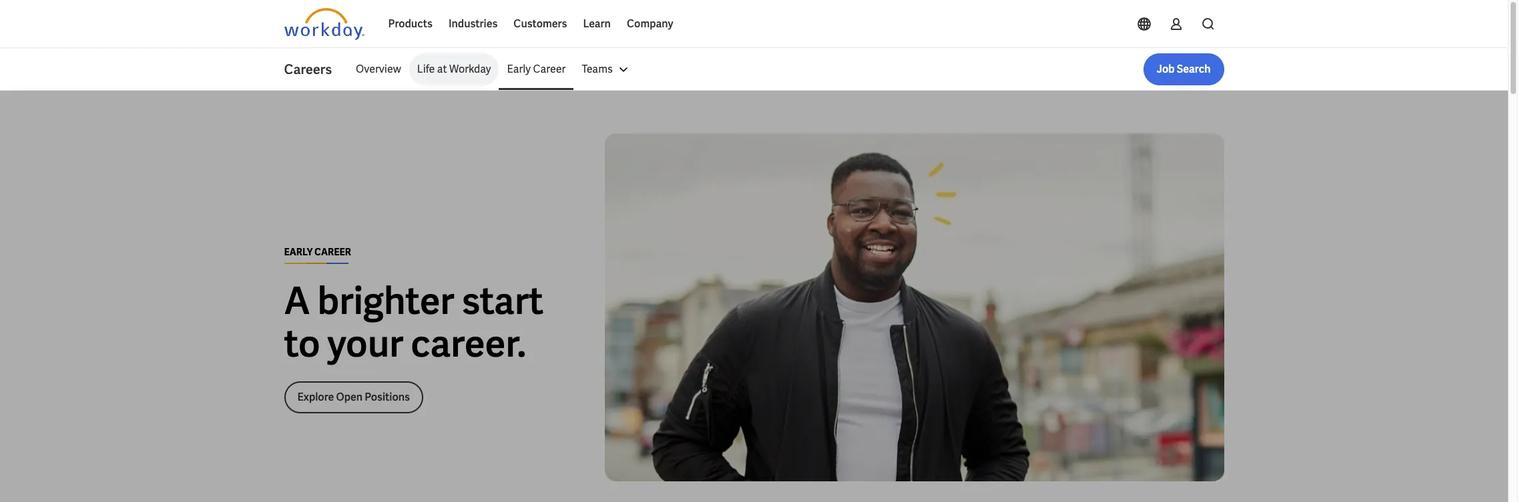 Task type: describe. For each thing, give the bounding box(es) containing it.
your
[[327, 319, 403, 368]]

customers button
[[506, 8, 575, 40]]

workday
[[449, 62, 491, 76]]

products button
[[380, 8, 441, 40]]

go to the homepage image
[[284, 8, 364, 40]]

early
[[507, 62, 531, 76]]

menu containing overview
[[348, 53, 639, 85]]

a brighter start to your career.
[[284, 277, 543, 368]]

life
[[417, 62, 435, 76]]

customers
[[514, 17, 567, 31]]

teams
[[582, 62, 613, 76]]

company
[[627, 17, 673, 31]]

life at workday - workday careers image
[[604, 134, 1224, 482]]

life at workday
[[417, 62, 491, 76]]

job search link
[[1143, 53, 1224, 85]]

career.
[[411, 319, 526, 368]]

life at workday link
[[409, 53, 499, 85]]

career
[[314, 246, 351, 258]]

careers
[[284, 61, 332, 78]]

industries
[[449, 17, 498, 31]]

careers link
[[284, 60, 348, 79]]

explore open positions
[[297, 390, 410, 404]]

positions
[[365, 390, 410, 404]]



Task type: locate. For each thing, give the bounding box(es) containing it.
open
[[336, 390, 363, 404]]

learn button
[[575, 8, 619, 40]]

search
[[1177, 62, 1211, 76]]

list
[[348, 53, 1224, 85]]

company button
[[619, 8, 681, 40]]

explore open positions link
[[284, 382, 423, 414]]

menu
[[348, 53, 639, 85]]

to
[[284, 319, 320, 368]]

industries button
[[441, 8, 506, 40]]

learn
[[583, 17, 611, 31]]

early
[[284, 246, 313, 258]]

list containing overview
[[348, 53, 1224, 85]]

a
[[284, 277, 310, 325]]

brighter
[[317, 277, 454, 325]]

explore
[[297, 390, 334, 404]]

career
[[533, 62, 566, 76]]

products
[[388, 17, 432, 31]]

job
[[1157, 62, 1175, 76]]

early career
[[507, 62, 566, 76]]

early career
[[284, 246, 351, 258]]

overview
[[356, 62, 401, 76]]

overview link
[[348, 53, 409, 85]]

at
[[437, 62, 447, 76]]

start
[[462, 277, 543, 325]]

early career link
[[499, 53, 574, 85]]

teams button
[[574, 53, 639, 85]]

job search
[[1157, 62, 1211, 76]]



Task type: vqa. For each thing, say whether or not it's contained in the screenshot.
Procurement
no



